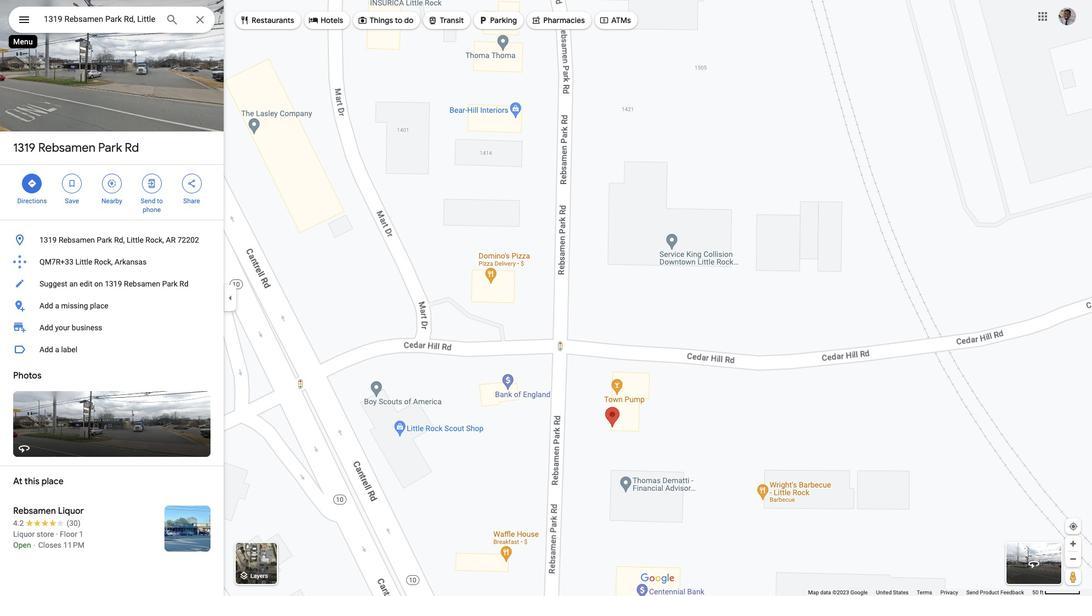 Task type: vqa. For each thing, say whether or not it's contained in the screenshot.


Task type: describe. For each thing, give the bounding box(es) containing it.
liquor inside liquor store · floor 1 open ⋅ closes 11 pm
[[13, 531, 35, 539]]


[[240, 14, 250, 26]]

actions for 1319 rebsamen park rd region
[[0, 165, 224, 220]]

google maps element
[[0, 0, 1093, 597]]

your
[[55, 324, 70, 333]]


[[532, 14, 542, 26]]

suggest an edit on 1319 rebsamen park rd
[[40, 280, 189, 289]]

privacy button
[[941, 590, 959, 597]]

send to phone
[[141, 198, 163, 214]]

label
[[61, 346, 77, 354]]

little inside button
[[75, 258, 92, 267]]

send product feedback
[[967, 590, 1025, 596]]

to inside 'send to phone'
[[157, 198, 163, 205]]

send for send product feedback
[[967, 590, 979, 596]]

arkansas
[[115, 258, 147, 267]]

rock, inside 1319 rebsamen park rd, little rock, ar 72202 button
[[146, 236, 164, 245]]

(30)
[[67, 520, 81, 528]]

 button
[[9, 7, 40, 35]]

phone
[[143, 206, 161, 214]]

missing
[[61, 302, 88, 311]]

add for add a label
[[40, 346, 53, 354]]

united states button
[[877, 590, 909, 597]]

rd inside button
[[180, 280, 189, 289]]


[[428, 14, 438, 26]]

1319 for 1319 rebsamen park rd
[[13, 140, 35, 156]]


[[107, 178, 117, 190]]

privacy
[[941, 590, 959, 596]]

feedback
[[1001, 590, 1025, 596]]

rebsamen liquor
[[13, 506, 84, 517]]

open
[[13, 542, 31, 550]]

add a missing place button
[[0, 295, 224, 317]]

place inside add a missing place button
[[90, 302, 108, 311]]

2 vertical spatial park
[[162, 280, 178, 289]]


[[147, 178, 157, 190]]


[[18, 12, 31, 27]]

on
[[94, 280, 103, 289]]

little inside button
[[127, 236, 144, 245]]

qm7r+33
[[40, 258, 74, 267]]

1319 rebsamen park rd, little rock, ar 72202 button
[[0, 229, 224, 251]]

 restaurants
[[240, 14, 294, 26]]

google account: leeland pitt  
(leeland.pitt@adept.ai) image
[[1060, 7, 1077, 25]]

zoom out image
[[1070, 556, 1078, 564]]

terms button
[[918, 590, 933, 597]]

add a label button
[[0, 339, 224, 361]]

united states
[[877, 590, 909, 596]]

this
[[24, 477, 40, 488]]

1 vertical spatial place
[[42, 477, 64, 488]]


[[358, 14, 368, 26]]

hotels
[[321, 15, 344, 25]]

 hotels
[[309, 14, 344, 26]]

at
[[13, 477, 22, 488]]

transit
[[440, 15, 464, 25]]

50 ft button
[[1033, 590, 1081, 596]]

50 ft
[[1033, 590, 1044, 596]]


[[67, 178, 77, 190]]

things
[[370, 15, 393, 25]]

suggest an edit on 1319 rebsamen park rd button
[[0, 273, 224, 295]]

none field inside 1319 rebsamen park rd, little rock, ar 72202 field
[[44, 13, 157, 26]]

states
[[894, 590, 909, 596]]

⋅
[[33, 542, 36, 550]]

an
[[69, 280, 78, 289]]

1319 rebsamen park rd main content
[[0, 0, 224, 597]]

 atms
[[600, 14, 631, 26]]

terms
[[918, 590, 933, 596]]

rd,
[[114, 236, 125, 245]]

2 vertical spatial 1319
[[105, 280, 122, 289]]

0 vertical spatial liquor
[[58, 506, 84, 517]]

11 pm
[[63, 542, 85, 550]]

 things to do
[[358, 14, 414, 26]]

qm7r+33 little rock, arkansas button
[[0, 251, 224, 273]]

map data ©2023 google
[[809, 590, 869, 596]]

save
[[65, 198, 79, 205]]

ft
[[1041, 590, 1044, 596]]

map
[[809, 590, 820, 596]]

pharmacies
[[544, 15, 585, 25]]

atms
[[612, 15, 631, 25]]

restaurants
[[252, 15, 294, 25]]

do
[[405, 15, 414, 25]]

parking
[[491, 15, 517, 25]]


[[27, 178, 37, 190]]

to inside  things to do
[[395, 15, 403, 25]]

rebsamen up "qm7r+33 little rock, arkansas"
[[59, 236, 95, 245]]

 transit
[[428, 14, 464, 26]]



Task type: locate. For each thing, give the bounding box(es) containing it.

[[309, 14, 319, 26]]

liquor store · floor 1 open ⋅ closes 11 pm
[[13, 531, 85, 550]]

1
[[79, 531, 84, 539]]

0 vertical spatial send
[[141, 198, 156, 205]]

to left the do
[[395, 15, 403, 25]]

1 horizontal spatial 1319
[[40, 236, 57, 245]]

park up ""
[[98, 140, 122, 156]]

1 horizontal spatial to
[[395, 15, 403, 25]]

at this place
[[13, 477, 64, 488]]

50
[[1033, 590, 1039, 596]]

 pharmacies
[[532, 14, 585, 26]]

place right this
[[42, 477, 64, 488]]

0 horizontal spatial to
[[157, 198, 163, 205]]

data
[[821, 590, 832, 596]]

4.2 stars 30 reviews image
[[13, 519, 81, 529]]

closes
[[38, 542, 61, 550]]

1 vertical spatial to
[[157, 198, 163, 205]]

a for label
[[55, 346, 59, 354]]

1319 rebsamen park rd, little rock, ar 72202
[[40, 236, 199, 245]]

suggest
[[40, 280, 67, 289]]

rock, inside qm7r+33 little rock, arkansas button
[[94, 258, 113, 267]]

send inside button
[[967, 590, 979, 596]]

place down the on
[[90, 302, 108, 311]]

0 vertical spatial a
[[55, 302, 59, 311]]

1 vertical spatial 1319
[[40, 236, 57, 245]]

park for rd,
[[97, 236, 112, 245]]

add for add a missing place
[[40, 302, 53, 311]]

1 horizontal spatial little
[[127, 236, 144, 245]]

park down ar at the top of the page
[[162, 280, 178, 289]]

park left "rd,"
[[97, 236, 112, 245]]


[[187, 178, 197, 190]]

add a missing place
[[40, 302, 108, 311]]

·
[[56, 531, 58, 539]]

0 horizontal spatial place
[[42, 477, 64, 488]]

0 vertical spatial to
[[395, 15, 403, 25]]

rebsamen up the 4.2 stars 30 reviews image
[[13, 506, 56, 517]]

1 vertical spatial send
[[967, 590, 979, 596]]

share
[[183, 198, 200, 205]]

4.2
[[13, 520, 24, 528]]

send product feedback button
[[967, 590, 1025, 597]]

rock,
[[146, 236, 164, 245], [94, 258, 113, 267]]

1 horizontal spatial send
[[967, 590, 979, 596]]

rebsamen up 
[[38, 140, 95, 156]]

1 vertical spatial rd
[[180, 280, 189, 289]]

send inside 'send to phone'
[[141, 198, 156, 205]]

1319 rebsamen park rd
[[13, 140, 139, 156]]

liquor
[[58, 506, 84, 517], [13, 531, 35, 539]]

1 a from the top
[[55, 302, 59, 311]]

0 vertical spatial add
[[40, 302, 53, 311]]

to up phone
[[157, 198, 163, 205]]

1 vertical spatial add
[[40, 324, 53, 333]]

0 vertical spatial rd
[[125, 140, 139, 156]]

liquor up (30)
[[58, 506, 84, 517]]

street view image
[[1028, 558, 1041, 571]]

a
[[55, 302, 59, 311], [55, 346, 59, 354]]

add a label
[[40, 346, 77, 354]]

show your location image
[[1069, 522, 1079, 532]]

3 add from the top
[[40, 346, 53, 354]]

2 add from the top
[[40, 324, 53, 333]]

send left product
[[967, 590, 979, 596]]

1 vertical spatial liquor
[[13, 531, 35, 539]]

collapse side panel image
[[224, 292, 236, 305]]

floor
[[60, 531, 77, 539]]

ar
[[166, 236, 176, 245]]

1 add from the top
[[40, 302, 53, 311]]

send up phone
[[141, 198, 156, 205]]

 search field
[[9, 7, 215, 35]]

1319 up 
[[13, 140, 35, 156]]

nearby
[[102, 198, 122, 205]]

1319 Rebsamen Park Rd, Little Rock, AR 72202 field
[[9, 7, 215, 33]]

rock, left ar at the top of the page
[[146, 236, 164, 245]]

0 vertical spatial park
[[98, 140, 122, 156]]

park for rd
[[98, 140, 122, 156]]

1 horizontal spatial place
[[90, 302, 108, 311]]

little
[[127, 236, 144, 245], [75, 258, 92, 267]]

add inside button
[[40, 346, 53, 354]]

place
[[90, 302, 108, 311], [42, 477, 64, 488]]

qm7r+33 little rock, arkansas
[[40, 258, 147, 267]]

rd up actions for 1319 rebsamen park rd region
[[125, 140, 139, 156]]

rock, up the on
[[94, 258, 113, 267]]

0 horizontal spatial liquor
[[13, 531, 35, 539]]

to
[[395, 15, 403, 25], [157, 198, 163, 205]]

business
[[72, 324, 102, 333]]

2 a from the top
[[55, 346, 59, 354]]

1319
[[13, 140, 35, 156], [40, 236, 57, 245], [105, 280, 122, 289]]

photos
[[13, 371, 42, 382]]

footer containing map data ©2023 google
[[809, 590, 1033, 597]]

add left your
[[40, 324, 53, 333]]

add down the suggest
[[40, 302, 53, 311]]

2 horizontal spatial 1319
[[105, 280, 122, 289]]

send for send to phone
[[141, 198, 156, 205]]

product
[[981, 590, 1000, 596]]

0 vertical spatial 1319
[[13, 140, 35, 156]]

2 vertical spatial add
[[40, 346, 53, 354]]

©2023
[[833, 590, 850, 596]]

0 horizontal spatial 1319
[[13, 140, 35, 156]]

footer inside google maps element
[[809, 590, 1033, 597]]

0 horizontal spatial send
[[141, 198, 156, 205]]

a inside button
[[55, 302, 59, 311]]

0 horizontal spatial little
[[75, 258, 92, 267]]

show street view coverage image
[[1066, 570, 1082, 586]]

None field
[[44, 13, 157, 26]]

72202
[[178, 236, 199, 245]]

zoom in image
[[1070, 540, 1078, 549]]

0 vertical spatial little
[[127, 236, 144, 245]]

1 horizontal spatial liquor
[[58, 506, 84, 517]]

little right "rd,"
[[127, 236, 144, 245]]

1 horizontal spatial rd
[[180, 280, 189, 289]]

directions
[[17, 198, 47, 205]]


[[600, 14, 610, 26]]

park
[[98, 140, 122, 156], [97, 236, 112, 245], [162, 280, 178, 289]]

a inside button
[[55, 346, 59, 354]]

 parking
[[478, 14, 517, 26]]

united
[[877, 590, 892, 596]]

add your business link
[[0, 317, 224, 339]]

rd
[[125, 140, 139, 156], [180, 280, 189, 289]]

0 horizontal spatial rd
[[125, 140, 139, 156]]

store
[[37, 531, 54, 539]]

0 horizontal spatial rock,
[[94, 258, 113, 267]]

add left label
[[40, 346, 53, 354]]

1319 up qm7r+33
[[40, 236, 57, 245]]

layers
[[251, 574, 268, 581]]

rd down 72202
[[180, 280, 189, 289]]

1 horizontal spatial rock,
[[146, 236, 164, 245]]

footer
[[809, 590, 1033, 597]]

a left label
[[55, 346, 59, 354]]

edit
[[80, 280, 92, 289]]

1 vertical spatial little
[[75, 258, 92, 267]]

1 vertical spatial a
[[55, 346, 59, 354]]

0 vertical spatial place
[[90, 302, 108, 311]]

1 vertical spatial rock,
[[94, 258, 113, 267]]

rebsamen
[[38, 140, 95, 156], [59, 236, 95, 245], [124, 280, 160, 289], [13, 506, 56, 517]]

a for missing
[[55, 302, 59, 311]]

0 vertical spatial rock,
[[146, 236, 164, 245]]

little up edit
[[75, 258, 92, 267]]

add your business
[[40, 324, 102, 333]]

1319 right the on
[[105, 280, 122, 289]]

1319 for 1319 rebsamen park rd, little rock, ar 72202
[[40, 236, 57, 245]]

add for add your business
[[40, 324, 53, 333]]

rebsamen down arkansas
[[124, 280, 160, 289]]

google
[[851, 590, 869, 596]]

add inside button
[[40, 302, 53, 311]]

liquor up open
[[13, 531, 35, 539]]

1 vertical spatial park
[[97, 236, 112, 245]]


[[478, 14, 488, 26]]

send
[[141, 198, 156, 205], [967, 590, 979, 596]]

a left missing
[[55, 302, 59, 311]]



